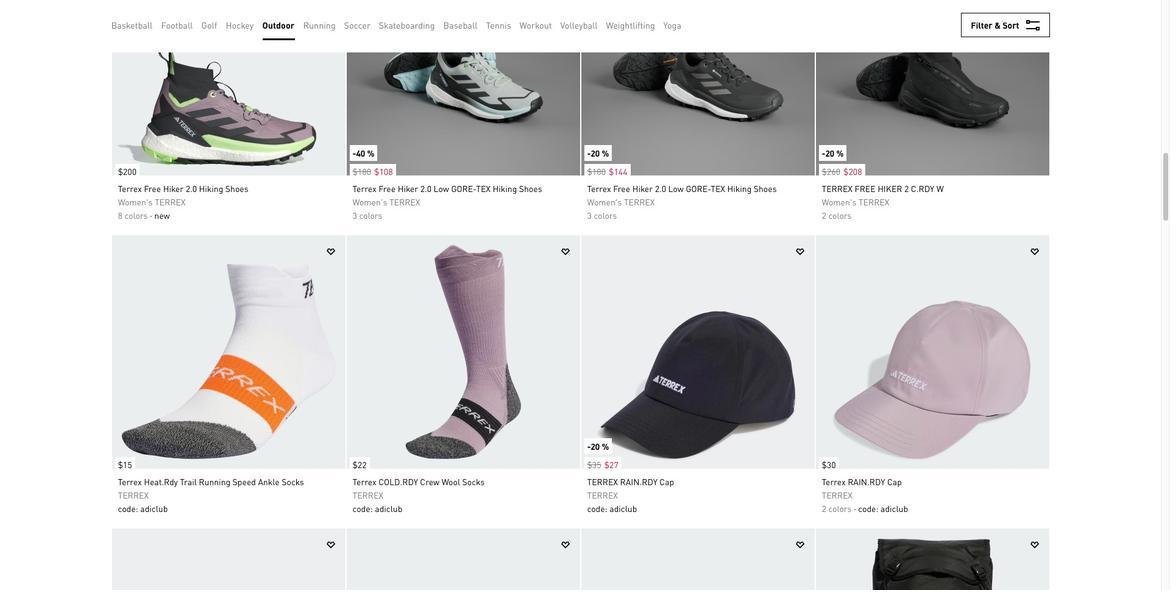 Task type: locate. For each thing, give the bounding box(es) containing it.
1 horizontal spatial ·
[[854, 503, 856, 514]]

free for $180 $144
[[613, 183, 631, 194]]

football
[[161, 20, 193, 30]]

terrex for women's terrex turquoise terrex free hiker 2.0 low gore-tex hiking shoes image
[[353, 183, 377, 194]]

1 horizontal spatial tex
[[711, 183, 726, 194]]

cold.rdy
[[379, 476, 418, 487]]

colors inside terrex free hiker 2 c.rdy w women's terrex 2 colors
[[829, 210, 852, 221]]

basketball link
[[111, 18, 153, 32]]

1 vertical spatial 2
[[822, 210, 827, 221]]

4 adiclub from the left
[[881, 503, 908, 514]]

colors inside terrex free hiker 2.0 hiking shoes women's terrex 8 colors · new
[[125, 210, 148, 221]]

running inside terrex heat.rdy trail running speed ankle socks terrex code: adiclub
[[199, 476, 231, 487]]

-
[[353, 148, 356, 159], [587, 148, 591, 159], [822, 148, 826, 159], [587, 441, 591, 452]]

$22
[[353, 459, 367, 470]]

1 tex from the left
[[476, 183, 491, 194]]

terrex down $180 $144
[[587, 183, 611, 194]]

1 horizontal spatial low
[[669, 183, 684, 194]]

1 adiclub from the left
[[140, 503, 168, 514]]

2 down $260
[[822, 210, 827, 221]]

women's
[[118, 196, 153, 207], [353, 196, 387, 207], [587, 196, 622, 207], [822, 196, 857, 207]]

1 code: from the left
[[118, 503, 138, 514]]

terrex cold.rdy crew wool socks terrex code: adiclub
[[353, 476, 485, 514]]

1 low from the left
[[434, 183, 449, 194]]

1 horizontal spatial shoes
[[519, 183, 542, 194]]

women's terrex turquoise terrex free hiker 2.0 low gore-tex hiking shoes image
[[347, 0, 580, 176]]

- up $35 on the bottom of the page
[[587, 441, 591, 452]]

0 horizontal spatial socks
[[282, 476, 304, 487]]

$180
[[353, 166, 371, 177], [587, 166, 606, 177]]

women's down the $180 $108
[[353, 196, 387, 207]]

1 shoes from the left
[[225, 183, 249, 194]]

terrex inside terrex cold.rdy crew wool socks terrex code: adiclub
[[353, 476, 377, 487]]

low for $144
[[669, 183, 684, 194]]

-20 % for $35
[[587, 441, 609, 452]]

3 for $180 $108
[[353, 210, 357, 221]]

4 women's from the left
[[822, 196, 857, 207]]

4 code: from the left
[[859, 503, 879, 514]]

3 code: from the left
[[587, 503, 608, 514]]

0 horizontal spatial running
[[199, 476, 231, 487]]

20
[[591, 148, 600, 159], [826, 148, 835, 159], [591, 441, 600, 452]]

1 hiker from the left
[[163, 183, 184, 194]]

list
[[111, 10, 690, 40]]

cap inside terrex rain.rdy cap terrex code: adiclub
[[660, 476, 674, 487]]

0 vertical spatial 2
[[905, 183, 909, 194]]

soccer
[[344, 20, 371, 30]]

1 $180 from the left
[[353, 166, 371, 177]]

golf
[[201, 20, 217, 30]]

rain.rdy
[[620, 476, 658, 487], [848, 476, 886, 487]]

2 horizontal spatial hiking
[[728, 183, 752, 194]]

2 free from the left
[[379, 183, 396, 194]]

0 horizontal spatial ·
[[150, 210, 152, 221]]

2 socks from the left
[[462, 476, 485, 487]]

1 2.0 from the left
[[186, 183, 197, 194]]

% right 40 at left top
[[367, 148, 375, 159]]

1 socks from the left
[[282, 476, 304, 487]]

0 horizontal spatial shoes
[[225, 183, 249, 194]]

rain.rdy inside terrex rain.rdy cap terrex code: adiclub
[[620, 476, 658, 487]]

- up $260
[[822, 148, 826, 159]]

-20 % up $260
[[822, 148, 844, 159]]

$260
[[822, 166, 841, 177]]

free up new
[[144, 183, 161, 194]]

terrex for the women's terrex black terrex free hiker 2.0 low gore-tex hiking shoes image
[[587, 183, 611, 194]]

0 horizontal spatial $180
[[353, 166, 371, 177]]

0 horizontal spatial cap
[[660, 476, 674, 487]]

2 code: from the left
[[353, 503, 373, 514]]

terrex free hiker 2.0 hiking shoes women's terrex 8 colors · new
[[118, 183, 249, 221]]

free down $144
[[613, 183, 631, 194]]

colors inside terrex rain.rdy cap terrex 2 colors · code: adiclub
[[829, 503, 852, 514]]

1 gore- from the left
[[451, 183, 476, 194]]

terrex white terrex heat.rdy trail running speed ankle socks image
[[112, 235, 345, 469]]

- for $35 $27
[[587, 441, 591, 452]]

terrex for terrex white terrex heat.rdy trail running speed ankle socks image
[[118, 476, 142, 487]]

2 2.0 from the left
[[420, 183, 432, 194]]

gore- for $108
[[451, 183, 476, 194]]

2 shoes from the left
[[519, 183, 542, 194]]

1 hiking from the left
[[199, 183, 223, 194]]

0 horizontal spatial 2.0
[[186, 183, 197, 194]]

new
[[154, 210, 170, 221]]

1 cap from the left
[[660, 476, 674, 487]]

1 horizontal spatial 3
[[587, 210, 592, 221]]

3 down the $180 $108
[[353, 210, 357, 221]]

hiker for $180 $108
[[398, 183, 418, 194]]

$35 $27
[[587, 459, 619, 470]]

$208
[[844, 166, 862, 177]]

1 women's from the left
[[118, 196, 153, 207]]

free down $108
[[379, 183, 396, 194]]

$180 left $144
[[587, 166, 606, 177]]

socks
[[282, 476, 304, 487], [462, 476, 485, 487]]

colors down $30
[[829, 503, 852, 514]]

adiclub inside terrex heat.rdy trail running speed ankle socks terrex code: adiclub
[[140, 503, 168, 514]]

2 tex from the left
[[711, 183, 726, 194]]

soccer link
[[344, 18, 371, 32]]

terrex for terrex purple terrex cold.rdy crew wool socks image
[[353, 476, 377, 487]]

football link
[[161, 18, 193, 32]]

3 free from the left
[[613, 183, 631, 194]]

0 vertical spatial ·
[[150, 210, 152, 221]]

terrex black terrex aeroready multi-sport backpack image
[[816, 529, 1050, 590]]

rain.rdy for terrex
[[848, 476, 886, 487]]

women's terrex black terrex free hiker 2 c.rdy w image
[[816, 0, 1050, 176]]

1 horizontal spatial hiking
[[493, 183, 517, 194]]

1 horizontal spatial free
[[379, 183, 396, 194]]

1 horizontal spatial running
[[303, 20, 336, 30]]

0 horizontal spatial hiker
[[163, 183, 184, 194]]

1 horizontal spatial cap
[[888, 476, 902, 487]]

terrex
[[822, 183, 853, 194], [155, 196, 186, 207], [390, 196, 420, 207], [624, 196, 655, 207], [859, 196, 890, 207], [587, 476, 618, 487], [118, 490, 149, 501], [353, 490, 384, 501], [587, 490, 618, 501], [822, 490, 853, 501]]

1 vertical spatial ·
[[854, 503, 856, 514]]

tex
[[476, 183, 491, 194], [711, 183, 726, 194]]

20 up $260
[[826, 148, 835, 159]]

weightlifting link
[[606, 18, 655, 32]]

- up the $180 $108
[[353, 148, 356, 159]]

filter & sort
[[971, 20, 1020, 30]]

terrex free hiker 2.0 low gore-tex hiking shoes women's terrex 3 colors for $108
[[353, 183, 542, 221]]

3 down $180 $144
[[587, 210, 592, 221]]

low for $108
[[434, 183, 449, 194]]

1 horizontal spatial 2.0
[[420, 183, 432, 194]]

2 inside terrex rain.rdy cap terrex 2 colors · code: adiclub
[[822, 503, 827, 514]]

skateboarding link
[[379, 18, 435, 32]]

colors
[[125, 210, 148, 221], [359, 210, 383, 221], [594, 210, 617, 221], [829, 210, 852, 221], [829, 503, 852, 514]]

- up $180 $144
[[587, 148, 591, 159]]

$180 down 40 at left top
[[353, 166, 371, 177]]

shoes
[[225, 183, 249, 194], [519, 183, 542, 194], [754, 183, 777, 194]]

2 adiclub from the left
[[375, 503, 403, 514]]

1 free from the left
[[144, 183, 161, 194]]

1 terrex free hiker 2.0 low gore-tex hiking shoes women's terrex 3 colors from the left
[[353, 183, 542, 221]]

2 horizontal spatial hiker
[[633, 183, 653, 194]]

terrex inside terrex cold.rdy crew wool socks terrex code: adiclub
[[353, 490, 384, 501]]

hockey link
[[226, 18, 254, 32]]

2 3 from the left
[[587, 210, 592, 221]]

sort
[[1003, 20, 1020, 30]]

1 horizontal spatial socks
[[462, 476, 485, 487]]

20 up $35 on the bottom of the page
[[591, 441, 600, 452]]

2.0 for $180 $144
[[655, 183, 666, 194]]

0 horizontal spatial rain.rdy
[[620, 476, 658, 487]]

$180 for $180 $144
[[587, 166, 606, 177]]

socks right ankle
[[282, 476, 304, 487]]

2 gore- from the left
[[686, 183, 711, 194]]

3 women's from the left
[[587, 196, 622, 207]]

2
[[905, 183, 909, 194], [822, 210, 827, 221], [822, 503, 827, 514]]

terrex down the $180 $108
[[353, 183, 377, 194]]

2 down $30
[[822, 503, 827, 514]]

3 adiclub from the left
[[610, 503, 637, 514]]

women's down $180 $144
[[587, 196, 622, 207]]

2 cap from the left
[[888, 476, 902, 487]]

% for $208
[[837, 148, 844, 159]]

%
[[367, 148, 375, 159], [602, 148, 609, 159], [837, 148, 844, 159], [602, 441, 609, 452]]

2 horizontal spatial shoes
[[754, 183, 777, 194]]

women's inside terrex free hiker 2.0 hiking shoes women's terrex 8 colors · new
[[118, 196, 153, 207]]

0 horizontal spatial low
[[434, 183, 449, 194]]

1 vertical spatial running
[[199, 476, 231, 487]]

· inside terrex free hiker 2.0 hiking shoes women's terrex 8 colors · new
[[150, 210, 152, 221]]

women's down free at right
[[822, 196, 857, 207]]

running link
[[303, 18, 336, 32]]

$15 link
[[112, 451, 135, 472]]

women's up 8
[[118, 196, 153, 207]]

outdoor
[[262, 20, 295, 30]]

2 rain.rdy from the left
[[848, 476, 886, 487]]

2 vertical spatial 2
[[822, 503, 827, 514]]

terrex down $30
[[822, 476, 846, 487]]

tex for $144
[[711, 183, 726, 194]]

$15
[[118, 459, 132, 470]]

1 3 from the left
[[353, 210, 357, 221]]

0 horizontal spatial terrex free hiker 2.0 low gore-tex hiking shoes women's terrex 3 colors
[[353, 183, 542, 221]]

terrex inside terrex heat.rdy trail running speed ankle socks terrex code: adiclub
[[118, 476, 142, 487]]

0 vertical spatial running
[[303, 20, 336, 30]]

2 $180 from the left
[[587, 166, 606, 177]]

1 rain.rdy from the left
[[620, 476, 658, 487]]

1 horizontal spatial hiker
[[398, 183, 418, 194]]

2 terrex free hiker 2.0 low gore-tex hiking shoes women's terrex 3 colors from the left
[[587, 183, 777, 221]]

outdoor link
[[262, 18, 295, 32]]

terrex purple terrex cold.rdy crew wool socks image
[[347, 235, 580, 469]]

terrex free hiker 2.0 low gore-tex hiking shoes women's terrex 3 colors
[[353, 183, 542, 221], [587, 183, 777, 221]]

2 horizontal spatial free
[[613, 183, 631, 194]]

$180 $144
[[587, 166, 628, 177]]

3 2.0 from the left
[[655, 183, 666, 194]]

3 hiker from the left
[[633, 183, 653, 194]]

code:
[[118, 503, 138, 514], [353, 503, 373, 514], [587, 503, 608, 514], [859, 503, 879, 514]]

low
[[434, 183, 449, 194], [669, 183, 684, 194]]

terrex down $200
[[118, 183, 142, 194]]

filter & sort button
[[962, 13, 1050, 37]]

% up $35 $27
[[602, 441, 609, 452]]

terrex brown terrex bucket hat image
[[581, 529, 815, 590]]

skateboarding
[[379, 20, 435, 30]]

terrex
[[118, 183, 142, 194], [353, 183, 377, 194], [587, 183, 611, 194], [118, 476, 142, 487], [353, 476, 377, 487], [822, 476, 846, 487]]

2 left c.rdy
[[905, 183, 909, 194]]

3
[[353, 210, 357, 221], [587, 210, 592, 221]]

1 horizontal spatial terrex free hiker 2.0 low gore-tex hiking shoes women's terrex 3 colors
[[587, 183, 777, 221]]

20 for $180
[[591, 148, 600, 159]]

terrex inside terrex free hiker 2.0 hiking shoes women's terrex 8 colors · new
[[155, 196, 186, 207]]

terrex inside terrex free hiker 2.0 hiking shoes women's terrex 8 colors · new
[[118, 183, 142, 194]]

% up $260 $208
[[837, 148, 844, 159]]

running left soccer
[[303, 20, 336, 30]]

terrex for women's terrex purple terrex free hiker 2.0 hiking shoes 'image'
[[118, 183, 142, 194]]

2 hiking from the left
[[493, 183, 517, 194]]

free
[[144, 183, 161, 194], [379, 183, 396, 194], [613, 183, 631, 194]]

% up $180 $144
[[602, 148, 609, 159]]

2.0
[[186, 183, 197, 194], [420, 183, 432, 194], [655, 183, 666, 194]]

cap inside terrex rain.rdy cap terrex 2 colors · code: adiclub
[[888, 476, 902, 487]]

hiker
[[878, 183, 903, 194]]

gore- for $144
[[686, 183, 711, 194]]

0 horizontal spatial 3
[[353, 210, 357, 221]]

·
[[150, 210, 152, 221], [854, 503, 856, 514]]

rain.rdy inside terrex rain.rdy cap terrex 2 colors · code: adiclub
[[848, 476, 886, 487]]

colors down $260 $208
[[829, 210, 852, 221]]

3 hiking from the left
[[728, 183, 752, 194]]

gore-
[[451, 183, 476, 194], [686, 183, 711, 194]]

-20 % up $180 $144
[[587, 148, 609, 159]]

hiker for $180 $144
[[633, 183, 653, 194]]

terrex inside terrex heat.rdy trail running speed ankle socks terrex code: adiclub
[[118, 490, 149, 501]]

2 low from the left
[[669, 183, 684, 194]]

0 horizontal spatial tex
[[476, 183, 491, 194]]

code: inside terrex rain.rdy cap terrex 2 colors · code: adiclub
[[859, 503, 879, 514]]

- for $260 $208
[[822, 148, 826, 159]]

1 horizontal spatial $180
[[587, 166, 606, 177]]

-20 %
[[587, 148, 609, 159], [822, 148, 844, 159], [587, 441, 609, 452]]

20 up $180 $144
[[591, 148, 600, 159]]

$180 $108
[[353, 166, 393, 177]]

1 horizontal spatial rain.rdy
[[848, 476, 886, 487]]

40
[[356, 148, 365, 159]]

running
[[303, 20, 336, 30], [199, 476, 231, 487]]

hiking
[[199, 183, 223, 194], [493, 183, 517, 194], [728, 183, 752, 194]]

$200 link
[[112, 158, 140, 179]]

0 horizontal spatial gore-
[[451, 183, 476, 194]]

rain.rdy for terrex
[[620, 476, 658, 487]]

-20 % up $35 on the bottom of the page
[[587, 441, 609, 452]]

terrex down $22
[[353, 476, 377, 487]]

1 horizontal spatial gore-
[[686, 183, 711, 194]]

running right trail
[[199, 476, 231, 487]]

terrex down $15
[[118, 476, 142, 487]]

terrex inside terrex rain.rdy cap terrex 2 colors · code: adiclub
[[822, 476, 846, 487]]

hiker
[[163, 183, 184, 194], [398, 183, 418, 194], [633, 183, 653, 194]]

3 shoes from the left
[[754, 183, 777, 194]]

· inside terrex rain.rdy cap terrex 2 colors · code: adiclub
[[854, 503, 856, 514]]

0 horizontal spatial free
[[144, 183, 161, 194]]

2 hiker from the left
[[398, 183, 418, 194]]

terrex rain.rdy cap terrex code: adiclub
[[587, 476, 674, 514]]

2 horizontal spatial 2.0
[[655, 183, 666, 194]]

adiclub
[[140, 503, 168, 514], [375, 503, 403, 514], [610, 503, 637, 514], [881, 503, 908, 514]]

colors right 8
[[125, 210, 148, 221]]

socks right wool
[[462, 476, 485, 487]]

women's inside terrex free hiker 2 c.rdy w women's terrex 2 colors
[[822, 196, 857, 207]]

0 horizontal spatial hiking
[[199, 183, 223, 194]]

cap
[[660, 476, 674, 487], [888, 476, 902, 487]]



Task type: describe. For each thing, give the bounding box(es) containing it.
free for $180 $108
[[379, 183, 396, 194]]

shoes inside terrex free hiker 2.0 hiking shoes women's terrex 8 colors · new
[[225, 183, 249, 194]]

workout
[[520, 20, 552, 30]]

-40 %
[[353, 148, 375, 159]]

terrex black terrex rain.rdy expedition duffel bag large - 100l image
[[112, 529, 345, 590]]

adiclub inside terrex cold.rdy crew wool socks terrex code: adiclub
[[375, 503, 403, 514]]

yoga
[[664, 20, 682, 30]]

women's terrex black terrex free hiker 2.0 low gore-tex hiking shoes image
[[581, 0, 815, 176]]

hiker inside terrex free hiker 2.0 hiking shoes women's terrex 8 colors · new
[[163, 183, 184, 194]]

$180 for $180 $108
[[353, 166, 371, 177]]

women's terrex purple terrex free hiker 2.0 hiking shoes image
[[112, 0, 345, 176]]

running inside list
[[303, 20, 336, 30]]

20 for $35
[[591, 441, 600, 452]]

tennis link
[[486, 18, 511, 32]]

golf link
[[201, 18, 217, 32]]

cap for terrex rain.rdy cap
[[660, 476, 674, 487]]

% for $27
[[602, 441, 609, 452]]

$30 link
[[816, 451, 839, 472]]

trail
[[180, 476, 197, 487]]

hockey
[[226, 20, 254, 30]]

terrex rain.rdy cap terrex 2 colors · code: adiclub
[[822, 476, 908, 514]]

tex for $108
[[476, 183, 491, 194]]

hiking for $180 $108
[[493, 183, 517, 194]]

- for $180 $144
[[587, 148, 591, 159]]

% for $108
[[367, 148, 375, 159]]

colors down $180 $144
[[594, 210, 617, 221]]

yoga link
[[664, 18, 682, 32]]

$108
[[374, 166, 393, 177]]

workout link
[[520, 18, 552, 32]]

w
[[937, 183, 944, 194]]

$30
[[822, 459, 836, 470]]

wool
[[442, 476, 460, 487]]

terrex for terrex purple terrex rain.rdy cap image
[[822, 476, 846, 487]]

$35
[[587, 459, 602, 470]]

adiclub inside terrex rain.rdy cap terrex 2 colors · code: adiclub
[[881, 503, 908, 514]]

$22 link
[[347, 451, 370, 472]]

% for $144
[[602, 148, 609, 159]]

8
[[118, 210, 122, 221]]

crew
[[420, 476, 440, 487]]

- for $180 $108
[[353, 148, 356, 159]]

shoes for $180 $108
[[519, 183, 542, 194]]

filter
[[971, 20, 993, 30]]

&
[[995, 20, 1001, 30]]

weightlifting
[[606, 20, 655, 30]]

tennis
[[486, 20, 511, 30]]

adiclub inside terrex rain.rdy cap terrex code: adiclub
[[610, 503, 637, 514]]

-20 % for $180
[[587, 148, 609, 159]]

2.0 inside terrex free hiker 2.0 hiking shoes women's terrex 8 colors · new
[[186, 183, 197, 194]]

cap for terrex rain.rdy cap
[[888, 476, 902, 487]]

free inside terrex free hiker 2.0 hiking shoes women's terrex 8 colors · new
[[144, 183, 161, 194]]

-20 % for $260
[[822, 148, 844, 159]]

colors down the $180 $108
[[359, 210, 383, 221]]

socks inside terrex cold.rdy crew wool socks terrex code: adiclub
[[462, 476, 485, 487]]

$27
[[605, 459, 619, 470]]

terrex black terrex rain.rdy cap image
[[347, 529, 580, 590]]

shoes for $180 $144
[[754, 183, 777, 194]]

free
[[855, 183, 876, 194]]

3 for $180 $144
[[587, 210, 592, 221]]

terrex inside terrex rain.rdy cap terrex 2 colors · code: adiclub
[[822, 490, 853, 501]]

ankle
[[258, 476, 280, 487]]

code: inside terrex rain.rdy cap terrex code: adiclub
[[587, 503, 608, 514]]

speed
[[233, 476, 256, 487]]

2.0 for $180 $108
[[420, 183, 432, 194]]

volleyball link
[[561, 18, 598, 32]]

code: inside terrex cold.rdy crew wool socks terrex code: adiclub
[[353, 503, 373, 514]]

$144
[[609, 166, 628, 177]]

hiking for $180 $144
[[728, 183, 752, 194]]

$200
[[118, 166, 137, 177]]

baseball
[[444, 20, 478, 30]]

list containing basketball
[[111, 10, 690, 40]]

volleyball
[[561, 20, 598, 30]]

socks inside terrex heat.rdy trail running speed ankle socks terrex code: adiclub
[[282, 476, 304, 487]]

terrex purple terrex rain.rdy cap image
[[816, 235, 1050, 469]]

code: inside terrex heat.rdy trail running speed ankle socks terrex code: adiclub
[[118, 503, 138, 514]]

basketball
[[111, 20, 153, 30]]

terrex heat.rdy trail running speed ankle socks terrex code: adiclub
[[118, 476, 304, 514]]

terrex free hiker 2 c.rdy w women's terrex 2 colors
[[822, 183, 944, 221]]

terrex black terrex rain.rdy cap image
[[581, 235, 815, 469]]

c.rdy
[[911, 183, 935, 194]]

$260 $208
[[822, 166, 862, 177]]

hiking inside terrex free hiker 2.0 hiking shoes women's terrex 8 colors · new
[[199, 183, 223, 194]]

2 women's from the left
[[353, 196, 387, 207]]

20 for $260
[[826, 148, 835, 159]]

heat.rdy
[[144, 476, 178, 487]]

terrex free hiker 2.0 low gore-tex hiking shoes women's terrex 3 colors for $144
[[587, 183, 777, 221]]

baseball link
[[444, 18, 478, 32]]



Task type: vqa. For each thing, say whether or not it's contained in the screenshot.


